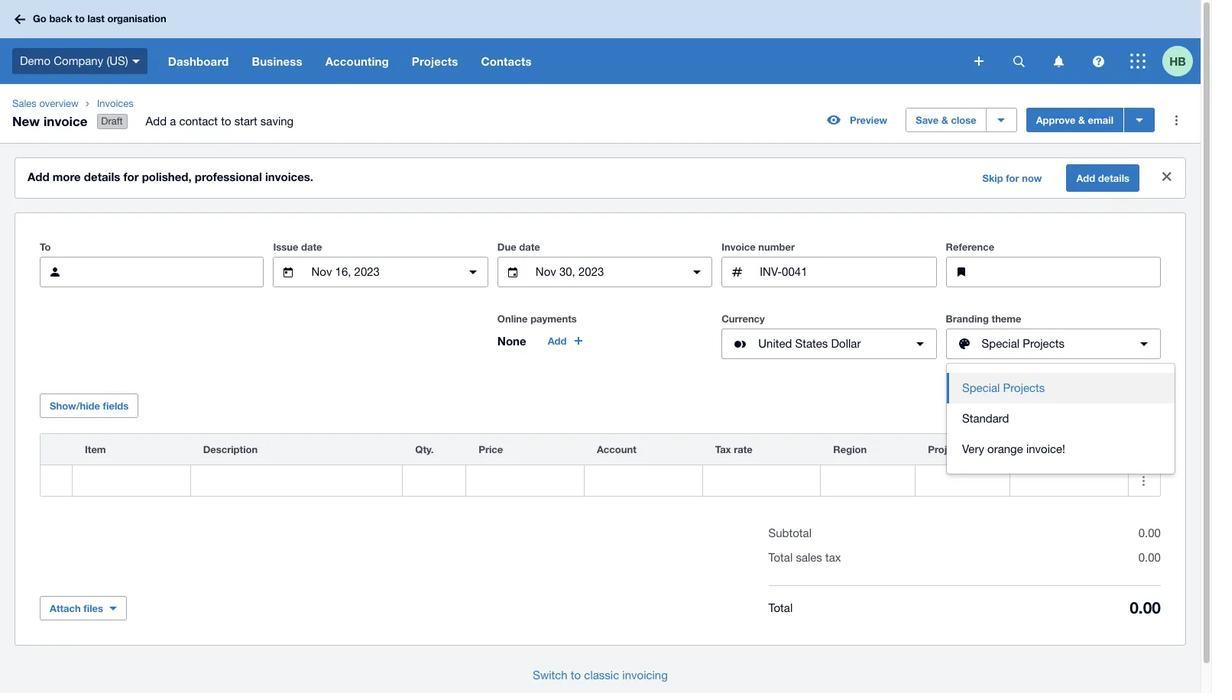 Task type: describe. For each thing, give the bounding box(es) containing it.
more
[[53, 170, 81, 184]]

1 horizontal spatial svg image
[[1093, 55, 1104, 67]]

united
[[759, 337, 792, 350]]

close
[[951, 114, 977, 126]]

svg image inside go back to last organisation link
[[15, 14, 25, 24]]

more date options image for issue date
[[458, 257, 488, 288]]

subtotal
[[769, 527, 812, 540]]

special projects button
[[947, 373, 1175, 404]]

approve
[[1036, 114, 1076, 126]]

to
[[40, 241, 51, 253]]

save
[[916, 114, 939, 126]]

united states dollar
[[759, 337, 861, 350]]

date for due date
[[519, 241, 540, 253]]

date for issue date
[[301, 241, 322, 253]]

skip for now button
[[973, 166, 1051, 190]]

To text field
[[76, 258, 263, 287]]

preview
[[850, 114, 888, 126]]

invoice
[[722, 241, 756, 253]]

invoice line item list element
[[40, 434, 1161, 497]]

very orange invoice!
[[962, 443, 1066, 456]]

show/hide
[[50, 400, 100, 412]]

2 vertical spatial 0.00
[[1130, 599, 1161, 618]]

a
[[170, 115, 176, 128]]

professional
[[195, 170, 262, 184]]

invoices.
[[265, 170, 313, 184]]

special for special projects button
[[962, 382, 1000, 395]]

states
[[795, 337, 828, 350]]

approve & email
[[1036, 114, 1114, 126]]

orange
[[988, 443, 1023, 456]]

add details button
[[1067, 164, 1140, 192]]

show/hide fields
[[50, 400, 129, 412]]

tax for tax rate
[[715, 443, 731, 456]]

projects button
[[400, 38, 470, 84]]

more date options image for due date
[[682, 257, 713, 288]]

dashboard link
[[156, 38, 240, 84]]

sales overview
[[12, 98, 79, 109]]

switch to classic invoicing
[[533, 669, 668, 682]]

add a contact to start saving
[[146, 115, 294, 128]]

close image
[[1152, 161, 1183, 192]]

invoice number
[[722, 241, 795, 253]]

polished,
[[142, 170, 192, 184]]

total sales tax
[[769, 551, 841, 564]]

rate
[[734, 443, 753, 456]]

new invoice
[[12, 113, 88, 129]]

now
[[1022, 172, 1042, 184]]

Reference text field
[[983, 258, 1160, 287]]

classic
[[584, 669, 619, 682]]

0 horizontal spatial for
[[123, 170, 139, 184]]

contact element
[[40, 257, 264, 288]]

theme
[[992, 313, 1022, 325]]

hb
[[1170, 54, 1186, 68]]

total for total
[[769, 601, 793, 614]]

contacts button
[[470, 38, 543, 84]]

project
[[928, 443, 962, 456]]

invoices
[[97, 98, 134, 109]]

tax exclusive button
[[1062, 394, 1161, 418]]

banner containing hb
[[0, 0, 1201, 84]]

add for add details
[[1077, 172, 1096, 184]]

special projects button
[[946, 329, 1161, 359]]

branding theme
[[946, 313, 1022, 325]]

standard
[[962, 412, 1009, 425]]

add for add more details for polished, professional invoices.
[[28, 170, 49, 184]]

save & close button
[[906, 108, 987, 132]]

0.00 for total sales tax
[[1139, 551, 1161, 564]]

Quantity field
[[403, 466, 466, 495]]

description
[[203, 443, 258, 456]]

add for add a contact to start saving
[[146, 115, 167, 128]]

dashboard
[[168, 54, 229, 68]]

amount
[[1023, 443, 1060, 456]]

add button
[[539, 329, 594, 353]]

skip for now
[[983, 172, 1042, 184]]

none
[[498, 334, 526, 348]]

account
[[597, 443, 637, 456]]

organisation
[[107, 12, 166, 25]]

more invoice options image
[[1161, 105, 1192, 135]]

Invoice number text field
[[759, 258, 936, 287]]

0.00 for subtotal
[[1139, 527, 1161, 540]]

fields
[[103, 400, 129, 412]]

for inside skip for now button
[[1006, 172, 1019, 184]]

more line item options image
[[1129, 466, 1160, 496]]

issue
[[273, 241, 298, 253]]

exclusive
[[1090, 400, 1131, 411]]

invoice!
[[1027, 443, 1066, 456]]

accounting button
[[314, 38, 400, 84]]

demo company (us)
[[20, 54, 128, 67]]

& for email
[[1079, 114, 1086, 126]]

tax for tax exclusive
[[1072, 400, 1087, 411]]

special for special projects popup button
[[982, 337, 1020, 350]]

back
[[49, 12, 72, 25]]

0 vertical spatial to
[[75, 12, 85, 25]]

2 horizontal spatial svg image
[[1131, 54, 1146, 69]]

tax
[[826, 551, 841, 564]]



Task type: locate. For each thing, give the bounding box(es) containing it.
tax exclusive
[[1072, 400, 1131, 411]]

add right "now"
[[1077, 172, 1096, 184]]

accounting
[[325, 54, 389, 68]]

2 vertical spatial to
[[571, 669, 581, 682]]

add left "a"
[[146, 115, 167, 128]]

0.00
[[1139, 527, 1161, 540], [1139, 551, 1161, 564], [1130, 599, 1161, 618]]

go back to last organisation link
[[9, 6, 176, 33]]

tax inside 'popup button'
[[1072, 400, 1087, 411]]

attach files button
[[40, 596, 127, 621]]

special projects for special projects button
[[962, 382, 1045, 395]]

0 vertical spatial 0.00
[[1139, 527, 1161, 540]]

(us)
[[107, 54, 128, 67]]

special inside popup button
[[982, 337, 1020, 350]]

region
[[834, 443, 867, 456]]

1 vertical spatial tax
[[715, 443, 731, 456]]

0 horizontal spatial to
[[75, 12, 85, 25]]

demo
[[20, 54, 50, 67]]

date
[[301, 241, 322, 253], [519, 241, 540, 253]]

0 vertical spatial total
[[769, 551, 793, 564]]

1 more date options image from the left
[[458, 257, 488, 288]]

show/hide fields button
[[40, 394, 139, 418]]

0 vertical spatial special
[[982, 337, 1020, 350]]

& left email in the right top of the page
[[1079, 114, 1086, 126]]

save & close
[[916, 114, 977, 126]]

united states dollar button
[[722, 329, 937, 359]]

1 horizontal spatial to
[[221, 115, 231, 128]]

1 horizontal spatial tax
[[1072, 400, 1087, 411]]

invoice number element
[[722, 257, 937, 288]]

business button
[[240, 38, 314, 84]]

svg image inside demo company (us) "popup button"
[[132, 59, 140, 63]]

price
[[479, 443, 503, 456]]

contact
[[179, 115, 218, 128]]

& right 'save'
[[942, 114, 949, 126]]

1 vertical spatial 0.00
[[1139, 551, 1161, 564]]

1 vertical spatial to
[[221, 115, 231, 128]]

1 horizontal spatial date
[[519, 241, 540, 253]]

special up "standard"
[[962, 382, 1000, 395]]

date right issue
[[301, 241, 322, 253]]

1 horizontal spatial &
[[1079, 114, 1086, 126]]

total for total sales tax
[[769, 551, 793, 564]]

list box containing special projects
[[947, 364, 1175, 474]]

reference
[[946, 241, 995, 253]]

add down payments
[[548, 335, 567, 347]]

2 more date options image from the left
[[682, 257, 713, 288]]

Amount field
[[1011, 466, 1128, 495]]

& for close
[[942, 114, 949, 126]]

0 horizontal spatial &
[[942, 114, 949, 126]]

1 & from the left
[[942, 114, 949, 126]]

2 date from the left
[[519, 241, 540, 253]]

projects
[[412, 54, 458, 68], [1023, 337, 1065, 350], [1003, 382, 1045, 395]]

0 horizontal spatial svg image
[[1054, 55, 1064, 67]]

total down the total sales tax
[[769, 601, 793, 614]]

details left close icon
[[1098, 172, 1130, 184]]

0 vertical spatial tax
[[1072, 400, 1087, 411]]

invoices link
[[91, 96, 306, 112]]

demo company (us) button
[[0, 38, 156, 84]]

1 horizontal spatial more date options image
[[682, 257, 713, 288]]

1 horizontal spatial details
[[1098, 172, 1130, 184]]

to
[[75, 12, 85, 25], [221, 115, 231, 128], [571, 669, 581, 682]]

attach
[[50, 602, 81, 615]]

None field
[[73, 466, 190, 496]]

projects for special projects popup button
[[1023, 337, 1065, 350]]

go
[[33, 12, 46, 25]]

0 horizontal spatial tax
[[715, 443, 731, 456]]

details inside button
[[1098, 172, 1130, 184]]

2 total from the top
[[769, 601, 793, 614]]

hb button
[[1163, 38, 1201, 84]]

add
[[146, 115, 167, 128], [28, 170, 49, 184], [1077, 172, 1096, 184], [548, 335, 567, 347]]

for left polished,
[[123, 170, 139, 184]]

dollar
[[831, 337, 861, 350]]

attach files
[[50, 602, 103, 615]]

number
[[759, 241, 795, 253]]

new
[[12, 113, 40, 129]]

group containing special projects
[[947, 364, 1175, 474]]

1 date from the left
[[301, 241, 322, 253]]

to left "start"
[[221, 115, 231, 128]]

tax left rate
[[715, 443, 731, 456]]

1 vertical spatial special
[[962, 382, 1000, 395]]

online
[[498, 313, 528, 325]]

to left last
[[75, 12, 85, 25]]

0 horizontal spatial more date options image
[[458, 257, 488, 288]]

special projects down theme
[[982, 337, 1065, 350]]

sales overview link
[[6, 96, 85, 112]]

projects up special projects button
[[1023, 337, 1065, 350]]

branding
[[946, 313, 989, 325]]

overview
[[39, 98, 79, 109]]

special projects inside button
[[962, 382, 1045, 395]]

special down theme
[[982, 337, 1020, 350]]

special projects inside popup button
[[982, 337, 1065, 350]]

tax inside the "invoice line item list" "element"
[[715, 443, 731, 456]]

projects up standard "button"
[[1003, 382, 1045, 395]]

tax left exclusive
[[1072, 400, 1087, 411]]

tax
[[1072, 400, 1087, 411], [715, 443, 731, 456]]

special inside button
[[962, 382, 1000, 395]]

2 vertical spatial projects
[[1003, 382, 1045, 395]]

projects inside button
[[1003, 382, 1045, 395]]

draft
[[101, 116, 123, 127]]

special
[[982, 337, 1020, 350], [962, 382, 1000, 395]]

navigation containing dashboard
[[156, 38, 964, 84]]

company
[[54, 54, 103, 67]]

tax rate
[[715, 443, 753, 456]]

svg image
[[1131, 54, 1146, 69], [1054, 55, 1064, 67], [1093, 55, 1104, 67]]

for left "now"
[[1006, 172, 1019, 184]]

Due date text field
[[534, 258, 676, 287]]

online payments
[[498, 313, 577, 325]]

add details
[[1077, 172, 1130, 184]]

add for add
[[548, 335, 567, 347]]

svg image
[[15, 14, 25, 24], [1013, 55, 1025, 67], [975, 57, 984, 66], [132, 59, 140, 63]]

date right due
[[519, 241, 540, 253]]

& inside button
[[942, 114, 949, 126]]

total down subtotal
[[769, 551, 793, 564]]

qty.
[[415, 443, 434, 456]]

standard button
[[947, 404, 1175, 434]]

&
[[942, 114, 949, 126], [1079, 114, 1086, 126]]

svg image up email in the right top of the page
[[1093, 55, 1104, 67]]

preview button
[[818, 108, 897, 132]]

svg image up approve
[[1054, 55, 1064, 67]]

group
[[947, 364, 1175, 474]]

switch to classic invoicing button
[[521, 661, 680, 691]]

email
[[1088, 114, 1114, 126]]

issue date
[[273, 241, 322, 253]]

add more details for polished, professional invoices. status
[[15, 158, 1186, 198]]

to right switch
[[571, 669, 581, 682]]

contacts
[[481, 54, 532, 68]]

1 total from the top
[[769, 551, 793, 564]]

very
[[962, 443, 985, 456]]

projects for special projects button
[[1003, 382, 1045, 395]]

Issue date text field
[[310, 258, 452, 287]]

add more details for polished, professional invoices.
[[28, 170, 313, 184]]

total
[[769, 551, 793, 564], [769, 601, 793, 614]]

currency
[[722, 313, 765, 325]]

files
[[84, 602, 103, 615]]

special projects
[[982, 337, 1065, 350], [962, 382, 1045, 395]]

0 vertical spatial projects
[[412, 54, 458, 68]]

last
[[88, 12, 105, 25]]

& inside "button"
[[1079, 114, 1086, 126]]

add left more
[[28, 170, 49, 184]]

more date options image
[[458, 257, 488, 288], [682, 257, 713, 288]]

Description text field
[[191, 466, 402, 495]]

projects left contacts popup button
[[412, 54, 458, 68]]

for
[[123, 170, 139, 184], [1006, 172, 1019, 184]]

invoicing
[[623, 669, 668, 682]]

2 & from the left
[[1079, 114, 1086, 126]]

sales
[[12, 98, 37, 109]]

business
[[252, 54, 302, 68]]

2 horizontal spatial to
[[571, 669, 581, 682]]

special projects for special projects popup button
[[982, 337, 1065, 350]]

banner
[[0, 0, 1201, 84]]

list box
[[947, 364, 1175, 474]]

1 vertical spatial projects
[[1023, 337, 1065, 350]]

0 horizontal spatial details
[[84, 170, 120, 184]]

1 horizontal spatial for
[[1006, 172, 1019, 184]]

due
[[498, 241, 516, 253]]

invoice
[[44, 113, 88, 129]]

0 horizontal spatial date
[[301, 241, 322, 253]]

to inside button
[[571, 669, 581, 682]]

1 vertical spatial total
[[769, 601, 793, 614]]

special projects up "standard"
[[962, 382, 1045, 395]]

0 vertical spatial special projects
[[982, 337, 1065, 350]]

details right more
[[84, 170, 120, 184]]

sales
[[796, 551, 822, 564]]

payments
[[531, 313, 577, 325]]

approve & email button
[[1026, 108, 1124, 132]]

svg image left hb
[[1131, 54, 1146, 69]]

1 vertical spatial special projects
[[962, 382, 1045, 395]]

navigation
[[156, 38, 964, 84]]



Task type: vqa. For each thing, say whether or not it's contained in the screenshot.
See overdue and upcoming invoices at a glance on the dashboard.
no



